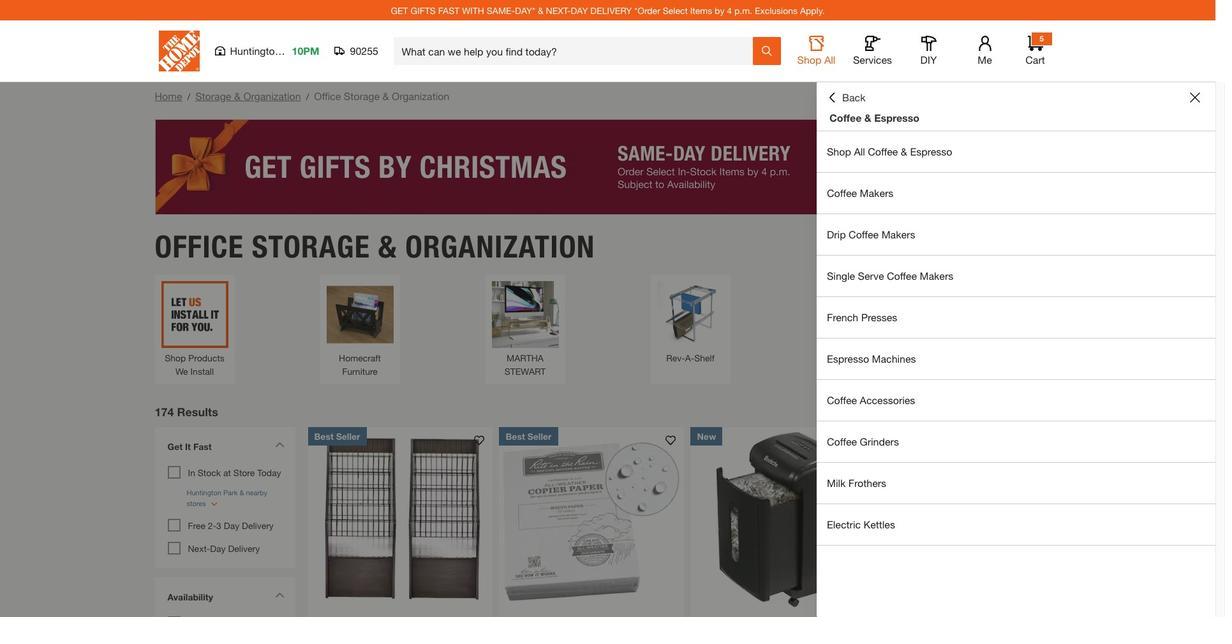 Task type: vqa. For each thing, say whether or not it's contained in the screenshot.
"french presses"
yes



Task type: locate. For each thing, give the bounding box(es) containing it.
machines
[[872, 353, 916, 365]]

shelf
[[695, 353, 715, 364]]

shop down apply.
[[798, 54, 822, 66]]

1 vertical spatial day
[[210, 544, 226, 554]]

seller for all-weather 8-1/2 in. x 11 in. 20 lbs. bulk copier paper, white (500-sheet pack) image
[[528, 431, 552, 442]]

electric
[[827, 519, 861, 531]]

same-
[[487, 5, 515, 16]]

home
[[155, 90, 182, 102]]

coffee accessories
[[827, 394, 916, 407]]

milk frothers
[[827, 477, 887, 490]]

coffee left grinders
[[827, 436, 857, 448]]

*order
[[635, 5, 661, 16]]

grinders
[[860, 436, 899, 448]]

menu
[[817, 131, 1216, 546]]

shop products we install image
[[161, 281, 228, 348]]

/ right home
[[187, 91, 190, 102]]

delivery
[[242, 521, 274, 531], [228, 544, 260, 554]]

all
[[825, 54, 836, 66], [854, 146, 865, 158]]

items
[[690, 5, 712, 16]]

1 seller from the left
[[336, 431, 360, 442]]

/ down 10pm
[[306, 91, 309, 102]]

me
[[978, 54, 992, 66]]

a-
[[685, 353, 695, 364]]

frothers
[[849, 477, 887, 490]]

0 vertical spatial delivery
[[242, 521, 274, 531]]

coffee makers
[[827, 187, 894, 199]]

0 vertical spatial all
[[825, 54, 836, 66]]

electric kettles
[[827, 519, 896, 531]]

get
[[168, 441, 183, 452]]

all-weather 8-1/2 in. x 11 in. 20 lbs. bulk copier paper, white (500-sheet pack) image
[[499, 427, 685, 612]]

2 horizontal spatial shop
[[827, 146, 851, 158]]

1 horizontal spatial office
[[314, 90, 341, 102]]

products
[[188, 353, 225, 364]]

storage
[[195, 90, 231, 102], [344, 90, 380, 102], [252, 228, 370, 265]]

shop for shop all
[[798, 54, 822, 66]]

get gifts fast with same-day* & next-day delivery *order select items by 4 p.m. exclusions apply.
[[391, 5, 825, 16]]

shop inside menu
[[827, 146, 851, 158]]

0 horizontal spatial shop
[[165, 353, 186, 364]]

0 horizontal spatial all
[[825, 54, 836, 66]]

back button
[[827, 91, 866, 104]]

1 horizontal spatial /
[[306, 91, 309, 102]]

all up back button
[[825, 54, 836, 66]]

90255
[[350, 45, 378, 57]]

5
[[1040, 34, 1044, 43]]

coffee
[[830, 112, 862, 124], [868, 146, 898, 158], [827, 187, 857, 199], [849, 229, 879, 241], [887, 270, 917, 282], [827, 394, 857, 407], [827, 436, 857, 448]]

1 vertical spatial espresso
[[910, 146, 953, 158]]

2 seller from the left
[[528, 431, 552, 442]]

single serve coffee makers link
[[817, 256, 1216, 297]]

seller
[[336, 431, 360, 442], [528, 431, 552, 442]]

in stock at store today link
[[188, 468, 281, 478]]

all inside button
[[825, 54, 836, 66]]

p.m.
[[735, 5, 753, 16]]

get it fast link
[[161, 434, 289, 463]]

day
[[224, 521, 239, 531], [210, 544, 226, 554]]

1 horizontal spatial shop
[[798, 54, 822, 66]]

all down coffee & espresso
[[854, 146, 865, 158]]

homecraft furniture image
[[326, 281, 394, 348]]

coffee right serve
[[887, 270, 917, 282]]

store
[[234, 468, 255, 478]]

availability
[[168, 592, 213, 603]]

4
[[727, 5, 732, 16]]

furniture
[[342, 366, 378, 377]]

results
[[177, 405, 218, 419]]

french presses link
[[817, 297, 1216, 338]]

2-
[[208, 521, 216, 531]]

/
[[187, 91, 190, 102], [306, 91, 309, 102]]

2 / from the left
[[306, 91, 309, 102]]

day right 3
[[224, 521, 239, 531]]

2 best seller from the left
[[506, 431, 552, 442]]

delivery right 3
[[242, 521, 274, 531]]

services
[[853, 54, 892, 66]]

best for all-weather 8-1/2 in. x 11 in. 20 lbs. bulk copier paper, white (500-sheet pack) image
[[506, 431, 525, 442]]

1 horizontal spatial best
[[506, 431, 525, 442]]

shop inside shop products we install
[[165, 353, 186, 364]]

wall
[[828, 353, 845, 364]]

rev-
[[666, 353, 685, 364]]

office storage & organization
[[155, 228, 595, 265]]

mounted
[[848, 353, 883, 364]]

coffee right the drip
[[849, 229, 879, 241]]

0 horizontal spatial seller
[[336, 431, 360, 442]]

1 horizontal spatial seller
[[528, 431, 552, 442]]

back
[[843, 91, 866, 103]]

1 vertical spatial all
[[854, 146, 865, 158]]

1 vertical spatial shop
[[827, 146, 851, 158]]

&
[[538, 5, 544, 16], [234, 90, 241, 102], [383, 90, 389, 102], [865, 112, 872, 124], [901, 146, 908, 158], [378, 228, 397, 265]]

0 horizontal spatial best seller
[[314, 431, 360, 442]]

wall mounted link
[[822, 281, 889, 365]]

shop for shop products we install
[[165, 353, 186, 364]]

0 horizontal spatial /
[[187, 91, 190, 102]]

1 best seller from the left
[[314, 431, 360, 442]]

0 vertical spatial makers
[[860, 187, 894, 199]]

at
[[223, 468, 231, 478]]

shop up we
[[165, 353, 186, 364]]

get
[[391, 5, 408, 16]]

1 / from the left
[[187, 91, 190, 102]]

all for shop all coffee & espresso
[[854, 146, 865, 158]]

0 horizontal spatial office
[[155, 228, 244, 265]]

delivery down free 2-3 day delivery link
[[228, 544, 260, 554]]

0 vertical spatial shop
[[798, 54, 822, 66]]

apply.
[[800, 5, 825, 16]]

next-
[[546, 5, 571, 16]]

shop up coffee makers
[[827, 146, 851, 158]]

best seller for all-weather 8-1/2 in. x 11 in. 20 lbs. bulk copier paper, white (500-sheet pack) image
[[506, 431, 552, 442]]

cx8 crosscut shredder image
[[882, 427, 1068, 612]]

1 best from the left
[[314, 431, 334, 442]]

day*
[[515, 5, 536, 16]]

0 vertical spatial espresso
[[875, 112, 920, 124]]

1 horizontal spatial all
[[854, 146, 865, 158]]

organization
[[243, 90, 301, 102], [392, 90, 450, 102], [405, 228, 595, 265]]

fast
[[193, 441, 212, 452]]

2 vertical spatial shop
[[165, 353, 186, 364]]

rev a shelf image
[[657, 281, 724, 348]]

martha stewart image
[[492, 281, 559, 348]]

0 horizontal spatial best
[[314, 431, 334, 442]]

2 best from the left
[[506, 431, 525, 442]]

today
[[257, 468, 281, 478]]

office
[[314, 90, 341, 102], [155, 228, 244, 265]]

coffee up the drip
[[827, 187, 857, 199]]

drawer close image
[[1190, 93, 1201, 103]]

seller for wooden free standing 6-tier display literature brochure magazine rack in black (2-pack) image
[[336, 431, 360, 442]]

me button
[[965, 36, 1006, 66]]

martha stewart link
[[492, 281, 559, 378]]

coffee inside "link"
[[827, 187, 857, 199]]

day down 3
[[210, 544, 226, 554]]

174 results
[[155, 405, 218, 419]]

1 horizontal spatial best seller
[[506, 431, 552, 442]]

0 vertical spatial office
[[314, 90, 341, 102]]

shop inside button
[[798, 54, 822, 66]]



Task type: describe. For each thing, give the bounding box(es) containing it.
presses
[[861, 311, 898, 324]]

3
[[216, 521, 221, 531]]

next-day delivery
[[188, 544, 260, 554]]

day
[[571, 5, 588, 16]]

menu containing shop all coffee & espresso
[[817, 131, 1216, 546]]

in
[[188, 468, 195, 478]]

best for wooden free standing 6-tier display literature brochure magazine rack in black (2-pack) image
[[314, 431, 334, 442]]

2 vertical spatial espresso
[[827, 353, 869, 365]]

drip coffee makers link
[[817, 214, 1216, 255]]

coffee inside 'link'
[[827, 436, 857, 448]]

milk
[[827, 477, 846, 490]]

accessories
[[860, 394, 916, 407]]

2 vertical spatial makers
[[920, 270, 954, 282]]

cart
[[1026, 54, 1045, 66]]

0 vertical spatial day
[[224, 521, 239, 531]]

coffee grinders
[[827, 436, 899, 448]]

shop all coffee & espresso link
[[817, 131, 1216, 172]]

10pm
[[292, 45, 319, 57]]

homecraft furniture
[[339, 353, 381, 377]]

the home depot logo image
[[159, 31, 199, 71]]

install
[[191, 366, 214, 377]]

french presses
[[827, 311, 898, 324]]

sponsored banner image
[[155, 119, 1061, 215]]

home link
[[155, 90, 182, 102]]

martha
[[507, 353, 544, 364]]

174
[[155, 405, 174, 419]]

homecraft
[[339, 353, 381, 364]]

shop all button
[[796, 36, 837, 66]]

huntington
[[230, 45, 281, 57]]

services button
[[852, 36, 893, 66]]

free 2-3 day delivery link
[[188, 521, 274, 531]]

30 l/7.9 gal. paper shredder cross cut document shredder for credit card/cd/junk mail shredder for office home image
[[691, 427, 876, 612]]

huntington park
[[230, 45, 304, 57]]

shop products we install
[[165, 353, 225, 377]]

rev-a-shelf
[[666, 353, 715, 364]]

coffee grinders link
[[817, 422, 1216, 463]]

by
[[715, 5, 725, 16]]

single
[[827, 270, 855, 282]]

feedback link image
[[1208, 216, 1226, 285]]

wooden free standing 6-tier display literature brochure magazine rack in black (2-pack) image
[[308, 427, 493, 612]]

diy button
[[909, 36, 949, 66]]

exclusions
[[755, 5, 798, 16]]

milk frothers link
[[817, 463, 1216, 504]]

all for shop all
[[825, 54, 836, 66]]

home / storage & organization / office storage & organization
[[155, 90, 450, 102]]

free
[[188, 521, 206, 531]]

stock
[[198, 468, 221, 478]]

storage & organization link
[[195, 90, 301, 102]]

1 vertical spatial makers
[[882, 229, 916, 241]]

we
[[175, 366, 188, 377]]

rev-a-shelf link
[[657, 281, 724, 365]]

coffee down coffee & espresso
[[868, 146, 898, 158]]

1 vertical spatial delivery
[[228, 544, 260, 554]]

in stock at store today
[[188, 468, 281, 478]]

next-day delivery link
[[188, 544, 260, 554]]

gifts
[[411, 5, 436, 16]]

delivery
[[591, 5, 632, 16]]

free 2-3 day delivery
[[188, 521, 274, 531]]

coffee makers link
[[817, 173, 1216, 214]]

What can we help you find today? search field
[[402, 38, 752, 64]]

drip
[[827, 229, 846, 241]]

shop for shop all coffee & espresso
[[827, 146, 851, 158]]

it
[[185, 441, 191, 452]]

makers inside "link"
[[860, 187, 894, 199]]

cart 5
[[1026, 34, 1045, 66]]

& inside menu
[[901, 146, 908, 158]]

best seller for wooden free standing 6-tier display literature brochure magazine rack in black (2-pack) image
[[314, 431, 360, 442]]

fast
[[438, 5, 460, 16]]

next-
[[188, 544, 210, 554]]

french
[[827, 311, 859, 324]]

drip coffee makers
[[827, 229, 916, 241]]

new
[[697, 431, 716, 442]]

park
[[283, 45, 304, 57]]

shop all coffee & espresso
[[827, 146, 953, 158]]

90255 button
[[335, 45, 379, 57]]

coffee down back button
[[830, 112, 862, 124]]

shop products we install link
[[161, 281, 228, 378]]

wall mounted
[[828, 353, 883, 364]]

select
[[663, 5, 688, 16]]

espresso machines link
[[817, 339, 1216, 380]]

get it fast
[[168, 441, 212, 452]]

espresso machines
[[827, 353, 916, 365]]

1 vertical spatial office
[[155, 228, 244, 265]]

stewart
[[505, 366, 546, 377]]

wall mounted image
[[822, 281, 889, 348]]

martha stewart
[[505, 353, 546, 377]]

diy
[[921, 54, 937, 66]]

coffee accessories link
[[817, 380, 1216, 421]]

office supplies image
[[988, 281, 1055, 348]]

single serve coffee makers
[[827, 270, 954, 282]]

coffee down wall
[[827, 394, 857, 407]]



